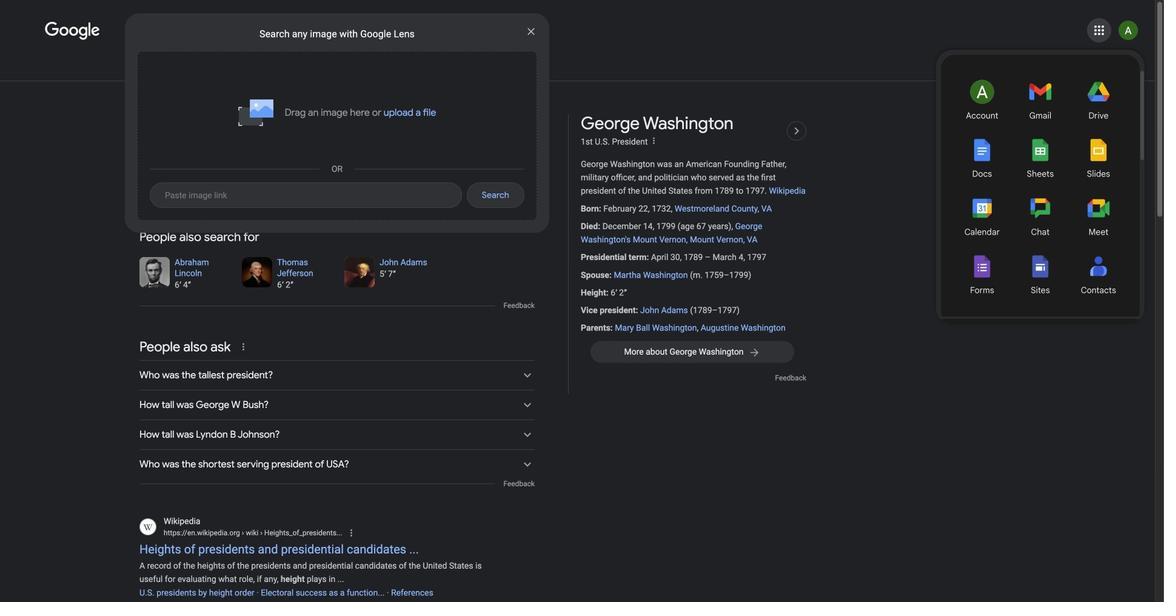 Task type: describe. For each thing, give the bounding box(es) containing it.
Paste image link field
[[150, 183, 462, 208]]

upload.wikimedia.org/wikipedia/commons/b/b6/gilber... image
[[455, 118, 535, 215]]

john adams image
[[344, 257, 375, 287]]

google image
[[45, 22, 101, 40]]

google apps image
[[1092, 23, 1107, 38]]

thomas jefferson image
[[242, 257, 272, 287]]



Task type: vqa. For each thing, say whether or not it's contained in the screenshot.
More options image
yes



Task type: locate. For each thing, give the bounding box(es) containing it.
more options image
[[648, 134, 660, 147], [649, 136, 659, 145]]

None text field
[[164, 528, 342, 538], [240, 529, 342, 537], [164, 528, 342, 538], [240, 529, 342, 537]]

abraham lincoln image
[[139, 257, 170, 287]]

None search field
[[0, 13, 549, 233]]

navigation
[[0, 53, 1155, 88]]

heading
[[581, 114, 734, 133], [139, 118, 443, 138], [139, 229, 535, 245]]



